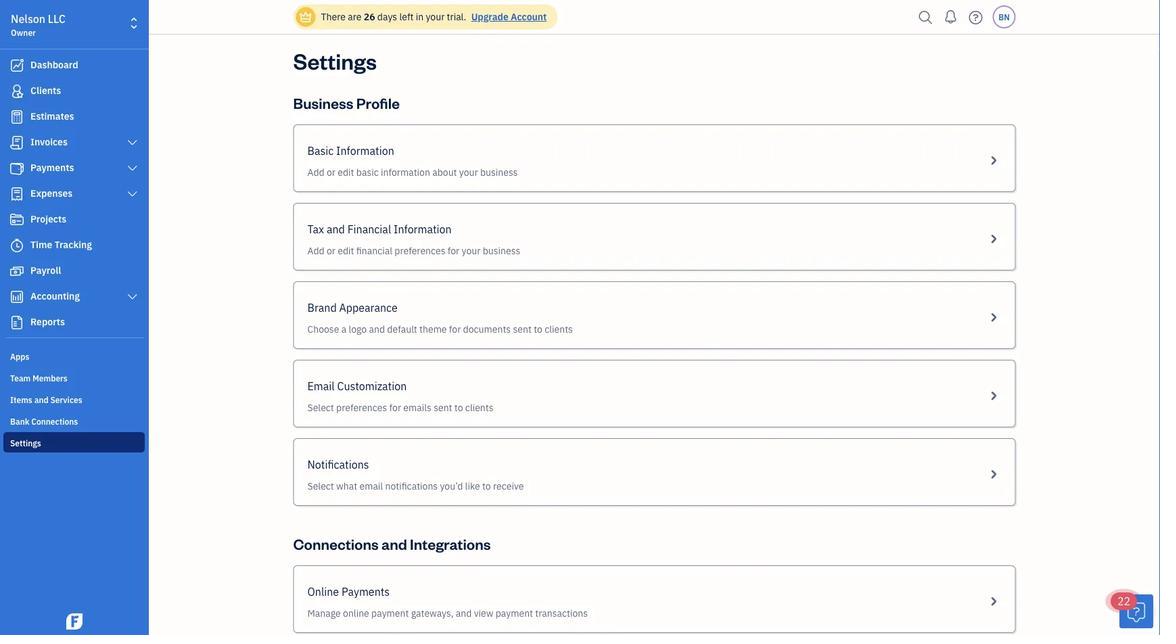 Task type: vqa. For each thing, say whether or not it's contained in the screenshot.
the leftmost Outstanding
no



Task type: describe. For each thing, give the bounding box(es) containing it.
items
[[10, 395, 32, 405]]

reports
[[30, 316, 65, 328]]

llc
[[48, 12, 66, 26]]

team members
[[10, 373, 68, 384]]

bank
[[10, 416, 29, 427]]

tax
[[308, 222, 324, 237]]

0 horizontal spatial to
[[455, 402, 463, 414]]

time tracking
[[30, 239, 92, 251]]

financial
[[348, 222, 391, 237]]

financial
[[357, 245, 392, 257]]

gateways,
[[411, 607, 454, 620]]

are
[[348, 10, 362, 23]]

payments inside payments link
[[30, 161, 74, 174]]

theme
[[420, 323, 447, 336]]

bank connections link
[[3, 411, 145, 431]]

trial.
[[447, 10, 467, 23]]

payment image
[[9, 162, 25, 175]]

transactions
[[536, 607, 588, 620]]

accounting link
[[3, 285, 145, 309]]

receive
[[493, 480, 524, 493]]

26
[[364, 10, 375, 23]]

upgrade
[[471, 10, 509, 23]]

online payments
[[308, 585, 390, 599]]

you'd
[[440, 480, 463, 493]]

members
[[33, 373, 68, 384]]

account
[[511, 10, 547, 23]]

there
[[321, 10, 346, 23]]

business profile
[[293, 93, 400, 112]]

online
[[308, 585, 339, 599]]

crown image
[[299, 10, 313, 24]]

or for and
[[327, 245, 336, 257]]

choose a logo and default theme for documents sent to clients
[[308, 323, 573, 336]]

1 vertical spatial information
[[394, 222, 452, 237]]

payroll
[[30, 264, 61, 277]]

main element
[[0, 0, 183, 635]]

notifications
[[385, 480, 438, 493]]

left
[[400, 10, 414, 23]]

time
[[30, 239, 52, 251]]

manage
[[308, 607, 341, 620]]

search image
[[915, 7, 937, 27]]

or for information
[[327, 166, 336, 179]]

email
[[360, 480, 383, 493]]

expenses link
[[3, 182, 145, 206]]

invoice image
[[9, 136, 25, 150]]

1 horizontal spatial preferences
[[395, 245, 446, 257]]

22 button
[[1111, 593, 1154, 629]]

business
[[293, 93, 354, 112]]

basic
[[308, 144, 334, 158]]

estimates link
[[3, 105, 145, 129]]

0 vertical spatial clients
[[545, 323, 573, 336]]

in
[[416, 10, 424, 23]]

business for basic information
[[480, 166, 518, 179]]

documents
[[463, 323, 511, 336]]

freshbooks image
[[64, 614, 85, 630]]

services
[[50, 395, 82, 405]]

money image
[[9, 265, 25, 278]]

project image
[[9, 213, 25, 227]]

report image
[[9, 316, 25, 330]]

invoices
[[30, 136, 68, 148]]

expenses
[[30, 187, 73, 200]]

1 horizontal spatial to
[[483, 480, 491, 493]]

connections and integrations
[[293, 534, 491, 554]]

0 vertical spatial information
[[336, 144, 394, 158]]

go to help image
[[965, 7, 987, 27]]

days
[[378, 10, 397, 23]]

select for notifications
[[308, 480, 334, 493]]

chart image
[[9, 290, 25, 304]]

what
[[336, 480, 357, 493]]

client image
[[9, 85, 25, 98]]

1 vertical spatial for
[[449, 323, 461, 336]]

a
[[342, 323, 347, 336]]

settings inside main element
[[10, 438, 41, 449]]

dashboard image
[[9, 59, 25, 72]]

and for tax and financial information
[[327, 222, 345, 237]]

customization
[[337, 379, 407, 394]]

and right logo
[[369, 323, 385, 336]]

apps link
[[3, 346, 145, 366]]

add for tax
[[308, 245, 325, 257]]

items and services link
[[3, 389, 145, 409]]

accounting
[[30, 290, 80, 303]]

business for tax and financial information
[[483, 245, 521, 257]]

add or edit basic information about your business
[[308, 166, 518, 179]]

tracking
[[54, 239, 92, 251]]

2 payment from the left
[[496, 607, 533, 620]]

1 horizontal spatial sent
[[513, 323, 532, 336]]

nelson
[[11, 12, 45, 26]]

clients link
[[3, 79, 145, 104]]

like
[[465, 480, 480, 493]]

reports link
[[3, 311, 145, 335]]

team members link
[[3, 367, 145, 388]]



Task type: locate. For each thing, give the bounding box(es) containing it.
connections
[[31, 416, 78, 427], [293, 534, 379, 554]]

0 horizontal spatial clients
[[465, 402, 494, 414]]

or left financial
[[327, 245, 336, 257]]

0 vertical spatial for
[[448, 245, 460, 257]]

and right items
[[34, 395, 48, 405]]

choose
[[308, 323, 339, 336]]

settings
[[293, 46, 377, 75], [10, 438, 41, 449]]

0 vertical spatial business
[[480, 166, 518, 179]]

there are 26 days left in your trial. upgrade account
[[321, 10, 547, 23]]

preferences right financial
[[395, 245, 446, 257]]

to right the like
[[483, 480, 491, 493]]

preferences down email customization
[[336, 402, 387, 414]]

payroll link
[[3, 259, 145, 284]]

2 vertical spatial to
[[483, 480, 491, 493]]

and for connections and integrations
[[382, 534, 407, 554]]

email customization
[[308, 379, 407, 394]]

chevron large down image
[[126, 137, 139, 148], [126, 163, 139, 174], [126, 189, 139, 200], [126, 292, 139, 303]]

and
[[327, 222, 345, 237], [369, 323, 385, 336], [34, 395, 48, 405], [382, 534, 407, 554], [456, 607, 472, 620]]

add down tax
[[308, 245, 325, 257]]

time tracking link
[[3, 233, 145, 258]]

notifications image
[[940, 3, 962, 30]]

timer image
[[9, 239, 25, 252]]

chevron large down image for accounting
[[126, 292, 139, 303]]

settings down there
[[293, 46, 377, 75]]

0 vertical spatial your
[[426, 10, 445, 23]]

chevron large down image inside expenses link
[[126, 189, 139, 200]]

payments link
[[3, 156, 145, 181]]

emails
[[404, 402, 432, 414]]

0 horizontal spatial preferences
[[336, 402, 387, 414]]

1 horizontal spatial payments
[[342, 585, 390, 599]]

edit for and
[[338, 245, 354, 257]]

and right tax
[[327, 222, 345, 237]]

edit
[[338, 166, 354, 179], [338, 245, 354, 257]]

your
[[426, 10, 445, 23], [459, 166, 478, 179], [462, 245, 481, 257]]

2 add from the top
[[308, 245, 325, 257]]

2 or from the top
[[327, 245, 336, 257]]

1 payment from the left
[[372, 607, 409, 620]]

sent
[[513, 323, 532, 336], [434, 402, 452, 414]]

payment right "view"
[[496, 607, 533, 620]]

1 vertical spatial preferences
[[336, 402, 387, 414]]

and inside main element
[[34, 395, 48, 405]]

information up add or edit financial preferences for your business
[[394, 222, 452, 237]]

default
[[387, 323, 417, 336]]

0 vertical spatial sent
[[513, 323, 532, 336]]

0 horizontal spatial connections
[[31, 416, 78, 427]]

0 vertical spatial payments
[[30, 161, 74, 174]]

and for items and services
[[34, 395, 48, 405]]

sent right emails
[[434, 402, 452, 414]]

invoices link
[[3, 131, 145, 155]]

1 vertical spatial sent
[[434, 402, 452, 414]]

expense image
[[9, 187, 25, 201]]

nelson llc owner
[[11, 12, 66, 38]]

manage online payment gateways, and view payment transactions
[[308, 607, 588, 620]]

1 vertical spatial add
[[308, 245, 325, 257]]

edit for information
[[338, 166, 354, 179]]

1 vertical spatial select
[[308, 480, 334, 493]]

clients
[[30, 84, 61, 97]]

brand appearance
[[308, 301, 398, 315]]

business
[[480, 166, 518, 179], [483, 245, 521, 257]]

information
[[336, 144, 394, 158], [394, 222, 452, 237]]

select what email notifications you'd like to receive
[[308, 480, 524, 493]]

0 horizontal spatial settings
[[10, 438, 41, 449]]

2 horizontal spatial to
[[534, 323, 543, 336]]

tax and financial information
[[308, 222, 452, 237]]

information up basic
[[336, 144, 394, 158]]

add or edit financial preferences for your business
[[308, 245, 521, 257]]

or
[[327, 166, 336, 179], [327, 245, 336, 257]]

select left what
[[308, 480, 334, 493]]

apps
[[10, 351, 29, 362]]

2 chevron large down image from the top
[[126, 163, 139, 174]]

0 vertical spatial connections
[[31, 416, 78, 427]]

1 select from the top
[[308, 402, 334, 414]]

chevron large down image for invoices
[[126, 137, 139, 148]]

1 vertical spatial or
[[327, 245, 336, 257]]

and left "integrations"
[[382, 534, 407, 554]]

1 vertical spatial business
[[483, 245, 521, 257]]

add down basic
[[308, 166, 325, 179]]

chevron large down image inside accounting link
[[126, 292, 139, 303]]

select
[[308, 402, 334, 414], [308, 480, 334, 493]]

logo
[[349, 323, 367, 336]]

select for email customization
[[308, 402, 334, 414]]

appearance
[[339, 301, 398, 315]]

to right documents
[[534, 323, 543, 336]]

1 horizontal spatial settings
[[293, 46, 377, 75]]

1 add from the top
[[308, 166, 325, 179]]

1 vertical spatial clients
[[465, 402, 494, 414]]

estimates
[[30, 110, 74, 122]]

select down 'email'
[[308, 402, 334, 414]]

projects
[[30, 213, 66, 225]]

profile
[[357, 93, 400, 112]]

1 vertical spatial settings
[[10, 438, 41, 449]]

online
[[343, 607, 369, 620]]

1 chevron large down image from the top
[[126, 137, 139, 148]]

chevron large down image for expenses
[[126, 189, 139, 200]]

add for basic
[[308, 166, 325, 179]]

to
[[534, 323, 543, 336], [455, 402, 463, 414], [483, 480, 491, 493]]

connections inside main element
[[31, 416, 78, 427]]

payments up expenses
[[30, 161, 74, 174]]

notifications
[[308, 458, 369, 472]]

basic
[[357, 166, 379, 179]]

0 vertical spatial add
[[308, 166, 325, 179]]

1 vertical spatial payments
[[342, 585, 390, 599]]

view
[[474, 607, 494, 620]]

chevron large down image up projects link at top left
[[126, 189, 139, 200]]

upgrade account link
[[469, 10, 547, 23]]

team
[[10, 373, 31, 384]]

2 vertical spatial for
[[390, 402, 401, 414]]

preferences
[[395, 245, 446, 257], [336, 402, 387, 414]]

bn button
[[993, 5, 1016, 28]]

sent right documents
[[513, 323, 532, 336]]

basic information
[[308, 144, 394, 158]]

projects link
[[3, 208, 145, 232]]

0 horizontal spatial sent
[[434, 402, 452, 414]]

items and services
[[10, 395, 82, 405]]

0 vertical spatial edit
[[338, 166, 354, 179]]

edit left basic
[[338, 166, 354, 179]]

1 vertical spatial edit
[[338, 245, 354, 257]]

select preferences for emails sent to clients
[[308, 402, 494, 414]]

3 chevron large down image from the top
[[126, 189, 139, 200]]

2 vertical spatial your
[[462, 245, 481, 257]]

1 or from the top
[[327, 166, 336, 179]]

chevron large down image up expenses link
[[126, 163, 139, 174]]

0 vertical spatial to
[[534, 323, 543, 336]]

chevron large down image up payments link
[[126, 137, 139, 148]]

payments
[[30, 161, 74, 174], [342, 585, 390, 599]]

1 edit from the top
[[338, 166, 354, 179]]

chevron large down image inside payments link
[[126, 163, 139, 174]]

0 horizontal spatial payments
[[30, 161, 74, 174]]

add
[[308, 166, 325, 179], [308, 245, 325, 257]]

your for tax and financial information
[[462, 245, 481, 257]]

and left "view"
[[456, 607, 472, 620]]

edit left financial
[[338, 245, 354, 257]]

2 select from the top
[[308, 480, 334, 493]]

owner
[[11, 27, 36, 38]]

1 vertical spatial connections
[[293, 534, 379, 554]]

0 vertical spatial preferences
[[395, 245, 446, 257]]

about
[[433, 166, 457, 179]]

dashboard
[[30, 59, 78, 71]]

chevron large down image down payroll link
[[126, 292, 139, 303]]

1 horizontal spatial connections
[[293, 534, 379, 554]]

1 vertical spatial to
[[455, 402, 463, 414]]

2 edit from the top
[[338, 245, 354, 257]]

brand
[[308, 301, 337, 315]]

payments up online
[[342, 585, 390, 599]]

your for basic information
[[459, 166, 478, 179]]

settings down bank
[[10, 438, 41, 449]]

payment
[[372, 607, 409, 620], [496, 607, 533, 620]]

dashboard link
[[3, 53, 145, 78]]

0 horizontal spatial payment
[[372, 607, 409, 620]]

1 horizontal spatial payment
[[496, 607, 533, 620]]

0 vertical spatial select
[[308, 402, 334, 414]]

22
[[1118, 595, 1131, 609]]

1 vertical spatial your
[[459, 166, 478, 179]]

email
[[308, 379, 335, 394]]

connections up online payments
[[293, 534, 379, 554]]

settings link
[[3, 432, 145, 453]]

4 chevron large down image from the top
[[126, 292, 139, 303]]

or down basic
[[327, 166, 336, 179]]

connections down items and services
[[31, 416, 78, 427]]

resource center badge image
[[1120, 595, 1154, 629]]

0 vertical spatial settings
[[293, 46, 377, 75]]

1 horizontal spatial clients
[[545, 323, 573, 336]]

bank connections
[[10, 416, 78, 427]]

to right emails
[[455, 402, 463, 414]]

chevron large down image for payments
[[126, 163, 139, 174]]

payment right online
[[372, 607, 409, 620]]

0 vertical spatial or
[[327, 166, 336, 179]]

estimate image
[[9, 110, 25, 124]]

information
[[381, 166, 430, 179]]

bn
[[999, 12, 1010, 22]]



